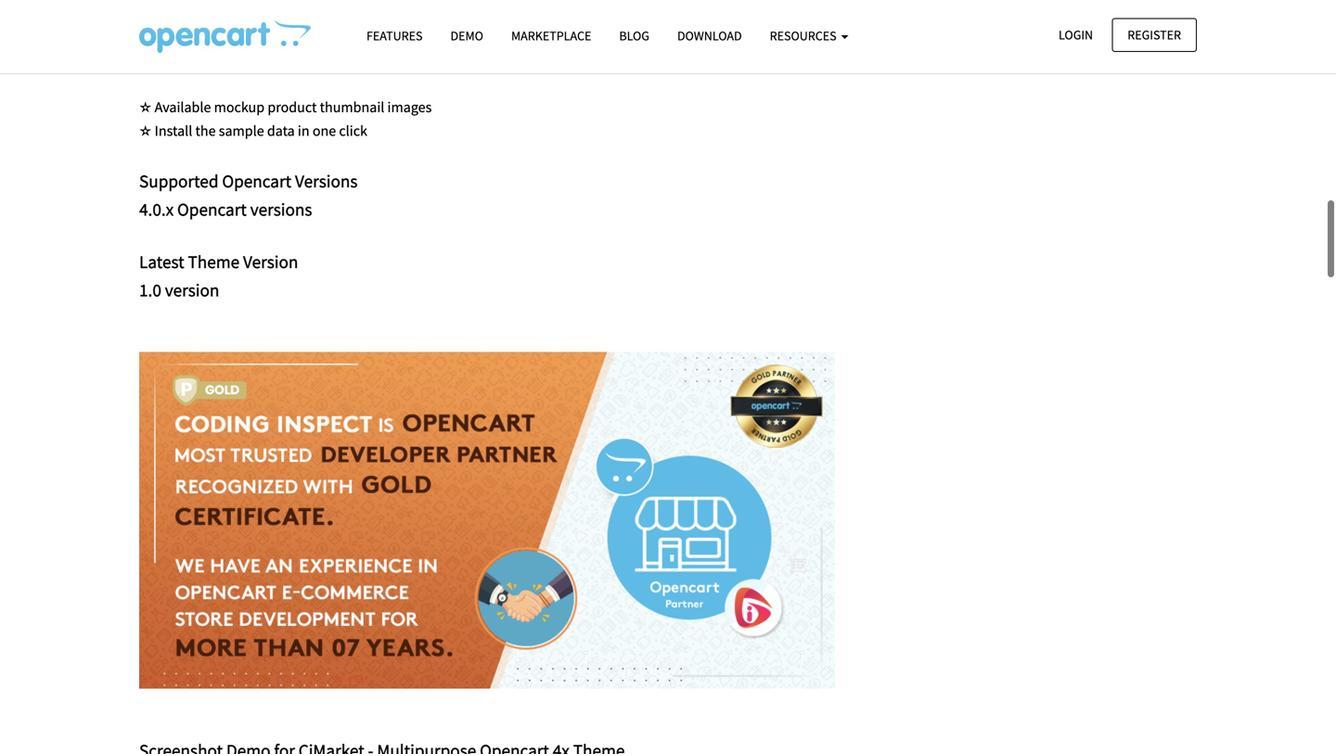 Task type: describe. For each thing, give the bounding box(es) containing it.
supported inside multi language supported ✫ one time free installation support is provided ✫ quick and reliable support
[[253, 1, 319, 19]]

language
[[189, 1, 250, 19]]

demo
[[451, 27, 484, 44]]

quick
[[155, 50, 190, 69]]

sample
[[219, 122, 264, 140]]

4 ✫ from the top
[[139, 122, 152, 140]]

login
[[1059, 26, 1094, 43]]

available
[[155, 98, 211, 117]]

blog link
[[606, 19, 664, 52]]

download
[[678, 27, 742, 44]]

reliable
[[220, 50, 267, 69]]

1 vertical spatial opencart
[[177, 198, 247, 221]]

opencart - cimarket - multipurpose opencart 4x theme image
[[139, 19, 311, 53]]

features
[[367, 27, 423, 44]]

marketplace
[[511, 27, 592, 44]]

click
[[339, 122, 368, 140]]

0 vertical spatial opencart
[[222, 170, 292, 192]]

data
[[267, 122, 295, 140]]

versions
[[250, 198, 312, 221]]

one
[[155, 24, 183, 45]]

4.0.x
[[139, 198, 174, 221]]



Task type: vqa. For each thing, say whether or not it's contained in the screenshot.
"Supported"
yes



Task type: locate. For each thing, give the bounding box(es) containing it.
1 horizontal spatial supported
[[253, 1, 319, 19]]

is
[[395, 24, 406, 45]]

the
[[195, 122, 216, 140]]

demo link
[[437, 19, 498, 52]]

support
[[336, 24, 392, 45]]

installation
[[256, 24, 333, 45]]

thumbnail
[[320, 98, 385, 117]]

theme
[[188, 251, 240, 273]]

version
[[243, 251, 298, 273]]

✫ left the quick
[[139, 50, 152, 69]]

✫ available mockup product thumbnail images ✫ install the sample data in one click
[[139, 98, 432, 140]]

multi
[[155, 1, 186, 19]]

register link
[[1112, 18, 1198, 52]]

version
[[165, 279, 219, 301]]

2 ✫ from the top
[[139, 50, 152, 69]]

register
[[1128, 26, 1182, 43]]

mockup
[[214, 98, 265, 117]]

images
[[388, 98, 432, 117]]

✫ left one
[[139, 26, 152, 45]]

latest theme version 1.0 version
[[139, 251, 298, 301]]

support
[[270, 50, 319, 69]]

supported up installation
[[253, 1, 319, 19]]

✫ left the install
[[139, 122, 152, 140]]

install
[[155, 122, 192, 140]]

blog
[[619, 27, 650, 44]]

time
[[186, 24, 220, 45]]

supported inside supported opencart versions 4.0.x opencart versions
[[139, 170, 219, 192]]

1 ✫ from the top
[[139, 26, 152, 45]]

product
[[268, 98, 317, 117]]

✫
[[139, 26, 152, 45], [139, 50, 152, 69], [139, 98, 152, 117], [139, 122, 152, 140]]

one
[[313, 122, 336, 140]]

provided
[[410, 24, 471, 45]]

0 vertical spatial supported
[[253, 1, 319, 19]]

1.0
[[139, 279, 161, 301]]

supported
[[253, 1, 319, 19], [139, 170, 219, 192]]

supported opencart versions 4.0.x opencart versions
[[139, 170, 358, 221]]

download link
[[664, 19, 756, 52]]

✫ left available
[[139, 98, 152, 117]]

resources
[[770, 27, 840, 44]]

latest
[[139, 251, 184, 273]]

login link
[[1043, 18, 1109, 52]]

in
[[298, 122, 310, 140]]

0 horizontal spatial supported
[[139, 170, 219, 192]]

3 ✫ from the top
[[139, 98, 152, 117]]

multi language supported ✫ one time free installation support is provided ✫ quick and reliable support
[[139, 1, 471, 69]]

resources link
[[756, 19, 863, 52]]

opencart up versions
[[222, 170, 292, 192]]

versions
[[295, 170, 358, 192]]

marketplace link
[[498, 19, 606, 52]]

features link
[[353, 19, 437, 52]]

opencart up "theme"
[[177, 198, 247, 221]]

supported up the 4.0.x
[[139, 170, 219, 192]]

free
[[224, 24, 253, 45]]

and
[[193, 50, 217, 69]]

1 vertical spatial supported
[[139, 170, 219, 192]]

opencart
[[222, 170, 292, 192], [177, 198, 247, 221]]



